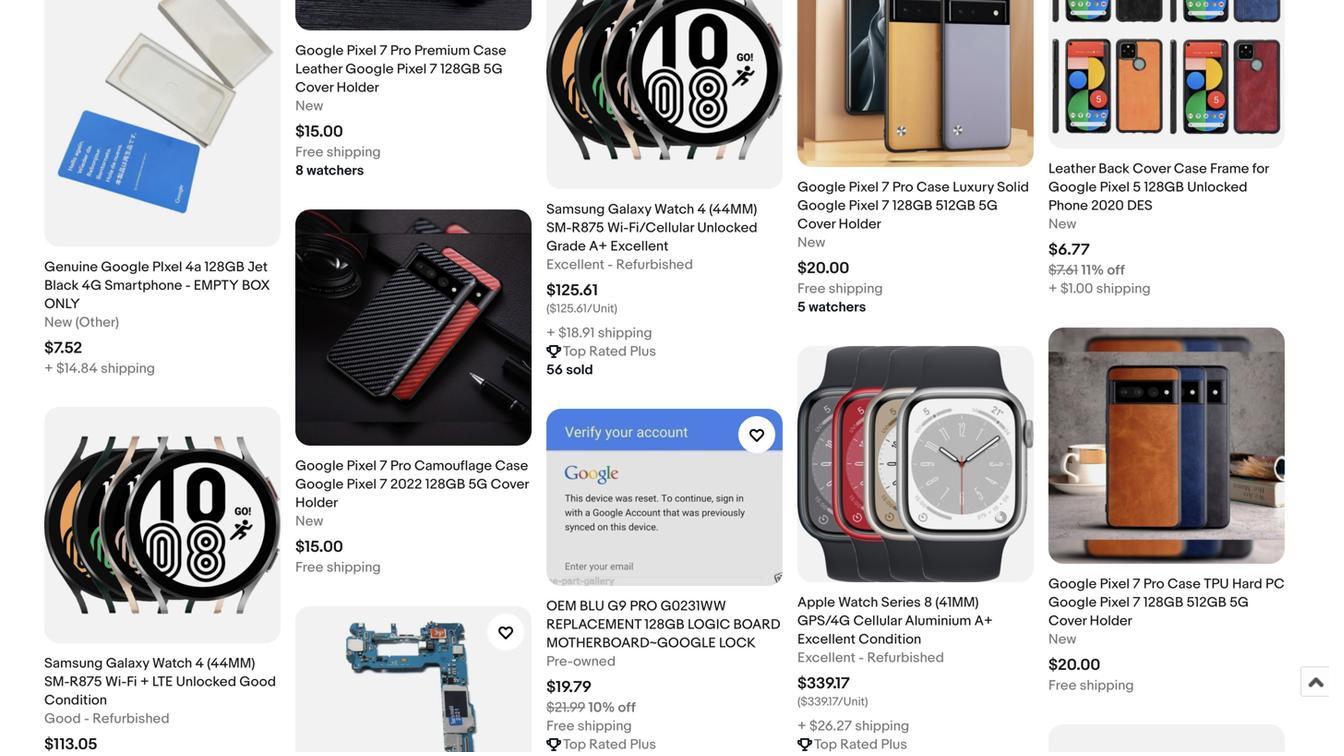 Task type: vqa. For each thing, say whether or not it's contained in the screenshot.
Now in the $20.03 Buy It Now Free shipping Free returns
no



Task type: describe. For each thing, give the bounding box(es) containing it.
pro for google pixel 7 pro case tpu hard pc google pixel 7 128gb 512gb 5g cover holder new $20.00 free shipping
[[1144, 576, 1165, 593]]

fi/cellular
[[629, 220, 694, 236]]

plus
[[630, 344, 656, 360]]

excellent down the 'fi/cellular' on the top of the page
[[611, 238, 669, 255]]

+ $1.00 shipping text field
[[1049, 280, 1151, 298]]

series
[[882, 595, 921, 611]]

wi- for fi/cellular
[[607, 220, 629, 236]]

pixel inside leather back cover case frame for google pixel 5 128gb unlocked phone 2020 des new $6.77 $7.61 11% off + $1.00 shipping
[[1100, 179, 1130, 196]]

$19.79 text field
[[547, 678, 592, 698]]

($125.61/unit)
[[547, 302, 618, 316]]

$6.77
[[1049, 241, 1090, 260]]

(44mm) for samsung galaxy watch 4 (44mm) sm-r875 wi-fi + lte unlocked good condition
[[207, 656, 255, 672]]

r875 for excellent
[[572, 220, 604, 236]]

excellent - refurbished text field for $125.61
[[547, 256, 693, 274]]

free shipping text field for $20.00
[[1049, 677, 1134, 695]]

+ inside apple watch series 8 (41mm) gps/4g cellular aluminium a+ excellent condition excellent - refurbished $339.17 ($339.17/unit) + $26.27 shipping
[[798, 718, 807, 735]]

genuine google pixel 4a 128gb jet black 4g smartphone - empty box only new (other) $7.52 + $14.84 shipping
[[44, 259, 270, 377]]

2022
[[390, 476, 422, 493]]

$6.77 text field
[[1049, 241, 1090, 260]]

off inside oem blu g9 pro g0231ww replacement 128gb logic board motherboard~google lock pre-owned $19.79 $21.99 10% off free shipping
[[618, 700, 636, 717]]

shipping inside samsung galaxy watch 4 (44mm) sm-r875 wi-fi/cellular unlocked grade a+ excellent excellent - refurbished $125.61 ($125.61/unit) + $18.91 shipping
[[598, 325, 652, 342]]

previous price $7.61 11% off text field
[[1049, 261, 1125, 280]]

free shipping text field for $20.00
[[798, 280, 883, 298]]

new inside "google pixel 7 pro case luxury solid google pixel 7 128gb 512gb 5g cover holder new $20.00 free shipping 5 watchers"
[[798, 235, 826, 251]]

512gb inside google pixel 7 pro case tpu hard pc google pixel 7 128gb 512gb 5g cover holder new $20.00 free shipping
[[1187, 595, 1227, 611]]

Top Rated Plus text field
[[563, 343, 656, 361]]

owned
[[573, 654, 616, 670]]

smartphone
[[105, 277, 182, 294]]

case inside leather back cover case frame for google pixel 5 128gb unlocked phone 2020 des new $6.77 $7.61 11% off + $1.00 shipping
[[1174, 161, 1208, 177]]

$20.00 text field for google pixel 7 pro case tpu hard pc google pixel 7 128gb 512gb 5g cover holder
[[1049, 656, 1101, 675]]

$7.61
[[1049, 262, 1078, 279]]

for
[[1253, 161, 1269, 177]]

previous price $21.99 10% off text field
[[547, 699, 636, 717]]

shipping inside leather back cover case frame for google pixel 5 128gb unlocked phone 2020 des new $6.77 $7.61 11% off + $1.00 shipping
[[1097, 281, 1151, 297]]

new text field for $6.77
[[1049, 215, 1077, 234]]

$15.00 text field
[[295, 122, 343, 142]]

shipping inside google pixel 7 pro premium case leather google pixel 7 128gb 5g cover holder new $15.00 free shipping 8 watchers
[[327, 144, 381, 161]]

$339.17
[[798, 675, 850, 694]]

Good - Refurbished text field
[[44, 710, 170, 729]]

$20.00 inside "google pixel 7 pro case luxury solid google pixel 7 128gb 512gb 5g cover holder new $20.00 free shipping 5 watchers"
[[798, 259, 850, 278]]

google pixel 7 pro premium case leather google pixel 7 128gb 5g cover holder new $15.00 free shipping 8 watchers
[[295, 43, 507, 179]]

good - refurbished
[[44, 711, 170, 728]]

- inside genuine google pixel 4a 128gb jet black 4g smartphone - empty box only new (other) $7.52 + $14.84 shipping
[[185, 277, 191, 294]]

motherboard~google
[[547, 635, 716, 652]]

5g inside "google pixel 7 pro case luxury solid google pixel 7 128gb 512gb 5g cover holder new $20.00 free shipping 5 watchers"
[[979, 198, 998, 214]]

- inside apple watch series 8 (41mm) gps/4g cellular aluminium a+ excellent condition excellent - refurbished $339.17 ($339.17/unit) + $26.27 shipping
[[859, 650, 864, 667]]

pixel
[[152, 259, 182, 275]]

top
[[563, 344, 586, 360]]

g0231ww
[[661, 598, 726, 615]]

$1.00
[[1061, 281, 1094, 297]]

google inside genuine google pixel 4a 128gb jet black 4g smartphone - empty box only new (other) $7.52 + $14.84 shipping
[[101, 259, 149, 275]]

shipping inside "google pixel 7 pro case luxury solid google pixel 7 128gb 512gb 5g cover holder new $20.00 free shipping 5 watchers"
[[829, 281, 883, 297]]

watchers inside google pixel 7 pro premium case leather google pixel 7 128gb 5g cover holder new $15.00 free shipping 8 watchers
[[307, 163, 364, 179]]

blu
[[580, 598, 605, 615]]

$7.52 text field
[[44, 339, 82, 358]]

free shipping text field for $15.00
[[295, 559, 381, 577]]

new inside genuine google pixel 4a 128gb jet black 4g smartphone - empty box only new (other) $7.52 + $14.84 shipping
[[44, 314, 72, 331]]

refurbished inside samsung galaxy watch 4 (44mm) sm-r875 wi-fi/cellular unlocked grade a+ excellent excellent - refurbished $125.61 ($125.61/unit) + $18.91 shipping
[[616, 257, 693, 273]]

shipping inside apple watch series 8 (41mm) gps/4g cellular aluminium a+ excellent condition excellent - refurbished $339.17 ($339.17/unit) + $26.27 shipping
[[855, 718, 910, 735]]

free inside oem blu g9 pro g0231ww replacement 128gb logic board motherboard~google lock pre-owned $19.79 $21.99 10% off free shipping
[[547, 718, 575, 735]]

leather back cover case frame for google pixel 5 128gb unlocked phone 2020 des new $6.77 $7.61 11% off + $1.00 shipping
[[1049, 161, 1269, 297]]

fi
[[127, 674, 137, 691]]

leather inside google pixel 7 pro premium case leather google pixel 7 128gb 5g cover holder new $15.00 free shipping 8 watchers
[[295, 61, 342, 78]]

+ inside leather back cover case frame for google pixel 5 128gb unlocked phone 2020 des new $6.77 $7.61 11% off + $1.00 shipping
[[1049, 281, 1058, 297]]

free inside "google pixel 7 pro case luxury solid google pixel 7 128gb 512gb 5g cover holder new $20.00 free shipping 5 watchers"
[[798, 281, 826, 297]]

oem
[[547, 598, 577, 615]]

rated
[[589, 344, 627, 360]]

holder inside google pixel 7 pro camouflage case google pixel 7 2022 128gb 5g cover holder new $15.00 free shipping
[[295, 495, 338, 512]]

jet
[[248, 259, 268, 275]]

unlocked inside "samsung galaxy watch 4 (44mm) sm-r875 wi-fi + lte unlocked good condition"
[[176, 674, 236, 691]]

11%
[[1082, 262, 1104, 279]]

pro
[[630, 598, 658, 615]]

new inside google pixel 7 pro premium case leather google pixel 7 128gb 5g cover holder new $15.00 free shipping 8 watchers
[[295, 98, 323, 115]]

shipping inside genuine google pixel 4a 128gb jet black 4g smartphone - empty box only new (other) $7.52 + $14.84 shipping
[[101, 360, 155, 377]]

pc
[[1266, 576, 1285, 593]]

watchers inside "google pixel 7 pro case luxury solid google pixel 7 128gb 512gb 5g cover holder new $20.00 free shipping 5 watchers"
[[809, 299, 866, 316]]

$26.27
[[810, 718, 852, 735]]

premium
[[415, 43, 470, 59]]

free inside google pixel 7 pro camouflage case google pixel 7 2022 128gb 5g cover holder new $15.00 free shipping
[[295, 560, 324, 576]]

8 inside apple watch series 8 (41mm) gps/4g cellular aluminium a+ excellent condition excellent - refurbished $339.17 ($339.17/unit) + $26.27 shipping
[[924, 595, 933, 611]]

unlocked inside samsung galaxy watch 4 (44mm) sm-r875 wi-fi/cellular unlocked grade a+ excellent excellent - refurbished $125.61 ($125.61/unit) + $18.91 shipping
[[697, 220, 758, 236]]

56 sold
[[547, 362, 593, 379]]

4a
[[185, 259, 201, 275]]

+ inside samsung galaxy watch 4 (44mm) sm-r875 wi-fi/cellular unlocked grade a+ excellent excellent - refurbished $125.61 ($125.61/unit) + $18.91 shipping
[[547, 325, 556, 342]]

grade
[[547, 238, 586, 255]]

genuine
[[44, 259, 98, 275]]

128gb inside leather back cover case frame for google pixel 5 128gb unlocked phone 2020 des new $6.77 $7.61 11% off + $1.00 shipping
[[1144, 179, 1184, 196]]

+ inside genuine google pixel 4a 128gb jet black 4g smartphone - empty box only new (other) $7.52 + $14.84 shipping
[[44, 360, 53, 377]]

128gb inside "google pixel 7 pro case luxury solid google pixel 7 128gb 512gb 5g cover holder new $20.00 free shipping 5 watchers"
[[893, 198, 933, 214]]

free inside google pixel 7 pro case tpu hard pc google pixel 7 128gb 512gb 5g cover holder new $20.00 free shipping
[[1049, 678, 1077, 694]]

$18.91
[[559, 325, 595, 342]]

back
[[1099, 161, 1130, 177]]

google pixel 7 pro case tpu hard pc google pixel 7 128gb 512gb 5g cover holder new $20.00 free shipping
[[1049, 576, 1285, 694]]

samsung galaxy watch 4 (44mm) sm-r875 wi-fi + lte unlocked good condition
[[44, 656, 276, 709]]

galaxy for fi/cellular
[[608, 201, 652, 218]]

New (Other) text field
[[44, 313, 119, 332]]

top rated plus
[[563, 344, 656, 360]]

google pixel 7 pro case luxury solid google pixel 7 128gb 512gb 5g cover holder new $20.00 free shipping 5 watchers
[[798, 179, 1029, 316]]

cover inside google pixel 7 pro case tpu hard pc google pixel 7 128gb 512gb 5g cover holder new $20.00 free shipping
[[1049, 613, 1087, 630]]

unlocked inside leather back cover case frame for google pixel 5 128gb unlocked phone 2020 des new $6.77 $7.61 11% off + $1.00 shipping
[[1188, 179, 1248, 196]]

good inside "samsung galaxy watch 4 (44mm) sm-r875 wi-fi + lte unlocked good condition"
[[239, 674, 276, 691]]

frame
[[1211, 161, 1250, 177]]

logic
[[688, 617, 730, 633]]

($125.61/Unit) text field
[[547, 302, 618, 316]]

apple
[[798, 595, 835, 611]]

128gb inside oem blu g9 pro g0231ww replacement 128gb logic board motherboard~google lock pre-owned $19.79 $21.99 10% off free shipping
[[645, 617, 685, 633]]

4g
[[82, 277, 102, 294]]

cover inside "google pixel 7 pro case luxury solid google pixel 7 128gb 512gb 5g cover holder new $20.00 free shipping 5 watchers"
[[798, 216, 836, 233]]

samsung galaxy watch 4 (44mm) sm-r875 wi-fi/cellular unlocked grade a+ excellent excellent - refurbished $125.61 ($125.61/unit) + $18.91 shipping
[[547, 201, 758, 342]]

excellent down grade
[[547, 257, 605, 273]]

watch for good
[[152, 656, 192, 672]]

luxury
[[953, 179, 994, 196]]

pro for google pixel 7 pro premium case leather google pixel 7 128gb 5g cover holder new $15.00 free shipping 8 watchers
[[390, 43, 411, 59]]

new inside leather back cover case frame for google pixel 5 128gb unlocked phone 2020 des new $6.77 $7.61 11% off + $1.00 shipping
[[1049, 216, 1077, 233]]

phone
[[1049, 198, 1088, 214]]

$20.00 inside google pixel 7 pro case tpu hard pc google pixel 7 128gb 512gb 5g cover holder new $20.00 free shipping
[[1049, 656, 1101, 675]]



Task type: locate. For each thing, give the bounding box(es) containing it.
refurbished inside text box
[[93, 711, 170, 728]]

1 vertical spatial good
[[44, 711, 81, 728]]

r875 inside "samsung galaxy watch 4 (44mm) sm-r875 wi-fi + lte unlocked good condition"
[[70, 674, 102, 691]]

8 inside google pixel 7 pro premium case leather google pixel 7 128gb 5g cover holder new $15.00 free shipping 8 watchers
[[295, 163, 304, 179]]

0 horizontal spatial excellent - refurbished text field
[[547, 256, 693, 274]]

2 vertical spatial free shipping text field
[[547, 717, 632, 736]]

leather up "phone"
[[1049, 161, 1096, 177]]

new text field for $15.00
[[295, 97, 323, 115]]

cellular
[[854, 613, 902, 630]]

128gb inside google pixel 7 pro camouflage case google pixel 7 2022 128gb 5g cover holder new $15.00 free shipping
[[425, 476, 465, 493]]

$125.61 text field
[[547, 281, 598, 301]]

refurbished down fi
[[93, 711, 170, 728]]

lte
[[152, 674, 173, 691]]

r875
[[572, 220, 604, 236], [70, 674, 102, 691]]

free inside google pixel 7 pro premium case leather google pixel 7 128gb 5g cover holder new $15.00 free shipping 8 watchers
[[295, 144, 324, 161]]

0 vertical spatial r875
[[572, 220, 604, 236]]

condition down cellular
[[859, 632, 922, 648]]

box
[[242, 277, 270, 294]]

r875 inside samsung galaxy watch 4 (44mm) sm-r875 wi-fi/cellular unlocked grade a+ excellent excellent - refurbished $125.61 ($125.61/unit) + $18.91 shipping
[[572, 220, 604, 236]]

sm- inside samsung galaxy watch 4 (44mm) sm-r875 wi-fi/cellular unlocked grade a+ excellent excellent - refurbished $125.61 ($125.61/unit) + $18.91 shipping
[[547, 220, 572, 236]]

1 vertical spatial unlocked
[[697, 220, 758, 236]]

5g inside google pixel 7 pro camouflage case google pixel 7 2022 128gb 5g cover holder new $15.00 free shipping
[[469, 476, 488, 493]]

- down "samsung galaxy watch 4 (44mm) sm-r875 wi-fi + lte unlocked good condition"
[[84, 711, 89, 728]]

1 horizontal spatial a+
[[975, 613, 993, 630]]

+ inside "samsung galaxy watch 4 (44mm) sm-r875 wi-fi + lte unlocked good condition"
[[140, 674, 149, 691]]

0 horizontal spatial 8
[[295, 163, 304, 179]]

watch up the 'fi/cellular' on the top of the page
[[655, 201, 695, 218]]

refurbished
[[616, 257, 693, 273], [867, 650, 944, 667], [93, 711, 170, 728]]

galaxy up the 'fi/cellular' on the top of the page
[[608, 201, 652, 218]]

1 vertical spatial 4
[[195, 656, 204, 672]]

gps/4g
[[798, 613, 851, 630]]

galaxy inside "samsung galaxy watch 4 (44mm) sm-r875 wi-fi + lte unlocked good condition"
[[106, 656, 149, 672]]

off inside leather back cover case frame for google pixel 5 128gb unlocked phone 2020 des new $6.77 $7.61 11% off + $1.00 shipping
[[1108, 262, 1125, 279]]

pro left premium
[[390, 43, 411, 59]]

pro for google pixel 7 pro case luxury solid google pixel 7 128gb 512gb 5g cover holder new $20.00 free shipping 5 watchers
[[893, 179, 914, 196]]

1 horizontal spatial r875
[[572, 220, 604, 236]]

None text field
[[814, 736, 908, 752]]

1 vertical spatial $20.00
[[1049, 656, 1101, 675]]

8 up aluminium
[[924, 595, 933, 611]]

1 horizontal spatial (44mm)
[[709, 201, 757, 218]]

- down 4a
[[185, 277, 191, 294]]

free
[[295, 144, 324, 161], [798, 281, 826, 297], [295, 560, 324, 576], [1049, 678, 1077, 694], [547, 718, 575, 735]]

shipping
[[327, 144, 381, 161], [829, 281, 883, 297], [1097, 281, 1151, 297], [598, 325, 652, 342], [101, 360, 155, 377], [327, 560, 381, 576], [1080, 678, 1134, 694], [578, 718, 632, 735], [855, 718, 910, 735]]

0 vertical spatial $20.00
[[798, 259, 850, 278]]

5g inside google pixel 7 pro case tpu hard pc google pixel 7 128gb 512gb 5g cover holder new $20.00 free shipping
[[1230, 595, 1249, 611]]

0 horizontal spatial good
[[44, 711, 81, 728]]

wi- inside "samsung galaxy watch 4 (44mm) sm-r875 wi-fi + lte unlocked good condition"
[[105, 674, 127, 691]]

2 $15.00 from the top
[[295, 538, 343, 557]]

New text field
[[295, 97, 323, 115], [1049, 215, 1077, 234], [295, 512, 323, 531]]

0 vertical spatial sm-
[[547, 220, 572, 236]]

leather inside leather back cover case frame for google pixel 5 128gb unlocked phone 2020 des new $6.77 $7.61 11% off + $1.00 shipping
[[1049, 161, 1096, 177]]

1 horizontal spatial samsung
[[547, 201, 605, 218]]

0 horizontal spatial off
[[618, 700, 636, 717]]

new text field down "phone"
[[1049, 215, 1077, 234]]

+ $26.27 shipping text field
[[798, 717, 910, 736]]

shipping inside google pixel 7 pro case tpu hard pc google pixel 7 128gb 512gb 5g cover holder new $20.00 free shipping
[[1080, 678, 1134, 694]]

sm-
[[547, 220, 572, 236], [44, 674, 70, 691]]

holder inside "google pixel 7 pro case luxury solid google pixel 7 128gb 512gb 5g cover holder new $20.00 free shipping 5 watchers"
[[839, 216, 882, 233]]

samsung
[[547, 201, 605, 218], [44, 656, 103, 672]]

$339.17 text field
[[798, 675, 850, 694]]

holder inside google pixel 7 pro premium case leather google pixel 7 128gb 5g cover holder new $15.00 free shipping 8 watchers
[[337, 79, 379, 96]]

$125.61
[[547, 281, 598, 301]]

(41mm)
[[936, 595, 979, 611]]

sm- up 'good - refurbished' at bottom
[[44, 674, 70, 691]]

refurbished inside apple watch series 8 (41mm) gps/4g cellular aluminium a+ excellent condition excellent - refurbished $339.17 ($339.17/unit) + $26.27 shipping
[[867, 650, 944, 667]]

refurbished down the 'fi/cellular' on the top of the page
[[616, 257, 693, 273]]

0 horizontal spatial free shipping text field
[[295, 559, 381, 577]]

pro left tpu
[[1144, 576, 1165, 593]]

0 vertical spatial unlocked
[[1188, 179, 1248, 196]]

1 horizontal spatial excellent - refurbished text field
[[798, 649, 944, 668]]

- up ($125.61/unit) on the top of page
[[608, 257, 613, 273]]

+
[[1049, 281, 1058, 297], [547, 325, 556, 342], [44, 360, 53, 377], [140, 674, 149, 691], [798, 718, 807, 735]]

wi- for fi
[[105, 674, 127, 691]]

(44mm) inside "samsung galaxy watch 4 (44mm) sm-r875 wi-fi + lte unlocked good condition"
[[207, 656, 255, 672]]

google inside leather back cover case frame for google pixel 5 128gb unlocked phone 2020 des new $6.77 $7.61 11% off + $1.00 shipping
[[1049, 179, 1097, 196]]

($339.17/unit)
[[798, 695, 868, 710]]

1 horizontal spatial 512gb
[[1187, 595, 1227, 611]]

2 vertical spatial new text field
[[295, 512, 323, 531]]

new text field for google pixel 7 pro case tpu hard pc google pixel 7 128gb 512gb 5g cover holder
[[1049, 631, 1077, 649]]

0 vertical spatial 512gb
[[936, 198, 976, 214]]

$15.00 inside google pixel 7 pro camouflage case google pixel 7 2022 128gb 5g cover holder new $15.00 free shipping
[[295, 538, 343, 557]]

excellent - refurbished text field up $125.61
[[547, 256, 693, 274]]

- down cellular
[[859, 650, 864, 667]]

excellent down gps/4g
[[798, 632, 856, 648]]

1 horizontal spatial wi-
[[607, 220, 629, 236]]

oem blu g9 pro g0231ww replacement 128gb logic board motherboard~google lock pre-owned $19.79 $21.99 10% off free shipping
[[547, 598, 781, 735]]

2 vertical spatial unlocked
[[176, 674, 236, 691]]

$15.00 inside google pixel 7 pro premium case leather google pixel 7 128gb 5g cover holder new $15.00 free shipping 8 watchers
[[295, 122, 343, 142]]

galaxy inside samsung galaxy watch 4 (44mm) sm-r875 wi-fi/cellular unlocked grade a+ excellent excellent - refurbished $125.61 ($125.61/unit) + $18.91 shipping
[[608, 201, 652, 218]]

5g
[[484, 61, 503, 78], [979, 198, 998, 214], [469, 476, 488, 493], [1230, 595, 1249, 611]]

1 horizontal spatial $20.00 text field
[[1049, 656, 1101, 675]]

0 vertical spatial excellent - refurbished text field
[[547, 256, 693, 274]]

condition inside "samsung galaxy watch 4 (44mm) sm-r875 wi-fi + lte unlocked good condition"
[[44, 693, 107, 709]]

New text field
[[798, 234, 826, 252], [1049, 631, 1077, 649]]

0 horizontal spatial $20.00 text field
[[798, 259, 850, 278]]

off right 11%
[[1108, 262, 1125, 279]]

0 vertical spatial 4
[[698, 201, 706, 218]]

1 vertical spatial 8
[[924, 595, 933, 611]]

sold
[[566, 362, 593, 379]]

4 for +
[[195, 656, 204, 672]]

8 down $15.00 text field
[[295, 163, 304, 179]]

watch up lte
[[152, 656, 192, 672]]

1 $15.00 from the top
[[295, 122, 343, 142]]

+ $18.91 shipping text field
[[547, 324, 652, 343]]

a+ inside samsung galaxy watch 4 (44mm) sm-r875 wi-fi/cellular unlocked grade a+ excellent excellent - refurbished $125.61 ($125.61/unit) + $18.91 shipping
[[589, 238, 608, 255]]

1 horizontal spatial 8
[[924, 595, 933, 611]]

$20.00
[[798, 259, 850, 278], [1049, 656, 1101, 675]]

1 vertical spatial excellent - refurbished text field
[[798, 649, 944, 668]]

2 vertical spatial watch
[[152, 656, 192, 672]]

512gb inside "google pixel 7 pro case luxury solid google pixel 7 128gb 512gb 5g cover holder new $20.00 free shipping 5 watchers"
[[936, 198, 976, 214]]

g9
[[608, 598, 627, 615]]

1 vertical spatial new text field
[[1049, 631, 1077, 649]]

case inside "google pixel 7 pro case luxury solid google pixel 7 128gb 512gb 5g cover holder new $20.00 free shipping 5 watchers"
[[917, 179, 950, 196]]

new inside google pixel 7 pro case tpu hard pc google pixel 7 128gb 512gb 5g cover holder new $20.00 free shipping
[[1049, 632, 1077, 648]]

pro left luxury
[[893, 179, 914, 196]]

1 vertical spatial a+
[[975, 613, 993, 630]]

$14.84
[[56, 360, 98, 377]]

pro inside google pixel 7 pro case tpu hard pc google pixel 7 128gb 512gb 5g cover holder new $20.00 free shipping
[[1144, 576, 1165, 593]]

+ right fi
[[140, 674, 149, 691]]

only
[[44, 296, 80, 312]]

$15.00
[[295, 122, 343, 142], [295, 538, 343, 557]]

0 vertical spatial new text field
[[798, 234, 826, 252]]

pro inside google pixel 7 pro camouflage case google pixel 7 2022 128gb 5g cover holder new $15.00 free shipping
[[390, 458, 411, 475]]

0 vertical spatial 8
[[295, 163, 304, 179]]

replacement
[[547, 617, 642, 633]]

128gb
[[440, 61, 481, 78], [1144, 179, 1184, 196], [893, 198, 933, 214], [205, 259, 245, 275], [425, 476, 465, 493], [1144, 595, 1184, 611], [645, 617, 685, 633]]

8 watchers text field
[[295, 162, 364, 180]]

0 horizontal spatial unlocked
[[176, 674, 236, 691]]

1 vertical spatial 512gb
[[1187, 595, 1227, 611]]

watch up cellular
[[839, 595, 878, 611]]

good inside text box
[[44, 711, 81, 728]]

1 vertical spatial watchers
[[809, 299, 866, 316]]

1 vertical spatial free shipping text field
[[1049, 677, 1134, 695]]

+ left $18.91
[[547, 325, 556, 342]]

0 vertical spatial good
[[239, 674, 276, 691]]

1 horizontal spatial off
[[1108, 262, 1125, 279]]

0 horizontal spatial 5
[[798, 299, 806, 316]]

0 horizontal spatial leather
[[295, 61, 342, 78]]

refurbished down cellular
[[867, 650, 944, 667]]

0 vertical spatial galaxy
[[608, 201, 652, 218]]

1 vertical spatial $15.00
[[295, 538, 343, 557]]

pro for google pixel 7 pro camouflage case google pixel 7 2022 128gb 5g cover holder new $15.00 free shipping
[[390, 458, 411, 475]]

galaxy up fi
[[106, 656, 149, 672]]

$15.00 for google pixel 7 pro camouflage case google pixel 7 2022 128gb 5g cover holder new $15.00 free shipping
[[295, 538, 343, 557]]

1 horizontal spatial 5
[[1133, 179, 1141, 196]]

- inside text box
[[84, 711, 89, 728]]

+ down $7.61
[[1049, 281, 1058, 297]]

unlocked down frame
[[1188, 179, 1248, 196]]

pro up 2022
[[390, 458, 411, 475]]

0 horizontal spatial free shipping text field
[[295, 143, 381, 162]]

2 horizontal spatial unlocked
[[1188, 179, 1248, 196]]

1 vertical spatial leather
[[1049, 161, 1096, 177]]

5g inside google pixel 7 pro premium case leather google pixel 7 128gb 5g cover holder new $15.00 free shipping 8 watchers
[[484, 61, 503, 78]]

case inside google pixel 7 pro camouflage case google pixel 7 2022 128gb 5g cover holder new $15.00 free shipping
[[495, 458, 528, 475]]

+ $14.84 shipping text field
[[44, 360, 155, 378]]

leather
[[295, 61, 342, 78], [1049, 161, 1096, 177]]

($339.17/Unit) text field
[[798, 695, 868, 710]]

1 vertical spatial wi-
[[105, 674, 127, 691]]

0 vertical spatial condition
[[859, 632, 922, 648]]

2 vertical spatial refurbished
[[93, 711, 170, 728]]

holder
[[337, 79, 379, 96], [839, 216, 882, 233], [295, 495, 338, 512], [1090, 613, 1133, 630]]

2 horizontal spatial refurbished
[[867, 650, 944, 667]]

0 vertical spatial leather
[[295, 61, 342, 78]]

sm- inside "samsung galaxy watch 4 (44mm) sm-r875 wi-fi + lte unlocked good condition"
[[44, 674, 70, 691]]

0 vertical spatial free shipping text field
[[295, 143, 381, 162]]

Free shipping text field
[[295, 559, 381, 577], [1049, 677, 1134, 695], [547, 717, 632, 736]]

samsung for samsung galaxy watch 4 (44mm) sm-r875 wi-fi + lte unlocked good condition
[[44, 656, 103, 672]]

1 vertical spatial r875
[[70, 674, 102, 691]]

Free shipping text field
[[295, 143, 381, 162], [798, 280, 883, 298]]

10%
[[589, 700, 615, 717]]

1 vertical spatial condition
[[44, 693, 107, 709]]

1 horizontal spatial free shipping text field
[[547, 717, 632, 736]]

0 vertical spatial off
[[1108, 262, 1125, 279]]

watch inside apple watch series 8 (41mm) gps/4g cellular aluminium a+ excellent condition excellent - refurbished $339.17 ($339.17/unit) + $26.27 shipping
[[839, 595, 878, 611]]

+ left $26.27
[[798, 718, 807, 735]]

1 vertical spatial new text field
[[1049, 215, 1077, 234]]

4
[[698, 201, 706, 218], [195, 656, 204, 672]]

camouflage
[[415, 458, 492, 475]]

cover inside google pixel 7 pro premium case leather google pixel 7 128gb 5g cover holder new $15.00 free shipping 8 watchers
[[295, 79, 334, 96]]

samsung up grade
[[547, 201, 605, 218]]

aluminium
[[905, 613, 972, 630]]

+ down the $7.52 text box
[[44, 360, 53, 377]]

1 vertical spatial free shipping text field
[[798, 280, 883, 298]]

case left frame
[[1174, 161, 1208, 177]]

apple watch series 8 (41mm) gps/4g cellular aluminium a+ excellent condition excellent - refurbished $339.17 ($339.17/unit) + $26.27 shipping
[[798, 595, 993, 735]]

0 vertical spatial free shipping text field
[[295, 559, 381, 577]]

512gb down luxury
[[936, 198, 976, 214]]

0 vertical spatial wi-
[[607, 220, 629, 236]]

0 vertical spatial a+
[[589, 238, 608, 255]]

free shipping text field for $15.00
[[295, 143, 381, 162]]

-
[[608, 257, 613, 273], [185, 277, 191, 294], [859, 650, 864, 667], [84, 711, 89, 728]]

case left tpu
[[1168, 576, 1201, 593]]

hard
[[1233, 576, 1263, 593]]

excellent - refurbished text field down cellular
[[798, 649, 944, 668]]

1 vertical spatial (44mm)
[[207, 656, 255, 672]]

shipping inside oem blu g9 pro g0231ww replacement 128gb logic board motherboard~google lock pre-owned $19.79 $21.99 10% off free shipping
[[578, 718, 632, 735]]

0 vertical spatial samsung
[[547, 201, 605, 218]]

$21.99
[[547, 700, 586, 717]]

7
[[380, 43, 387, 59], [430, 61, 437, 78], [882, 179, 890, 196], [882, 198, 890, 214], [380, 458, 387, 475], [380, 476, 387, 493], [1133, 576, 1141, 593], [1133, 595, 1141, 611]]

1 horizontal spatial watch
[[655, 201, 695, 218]]

4 for unlocked
[[698, 201, 706, 218]]

samsung up 'good - refurbished' text box on the bottom of the page
[[44, 656, 103, 672]]

None text field
[[44, 735, 97, 752], [563, 736, 656, 752], [44, 735, 97, 752], [563, 736, 656, 752]]

0 vertical spatial new text field
[[295, 97, 323, 115]]

4 inside "samsung galaxy watch 4 (44mm) sm-r875 wi-fi + lte unlocked good condition"
[[195, 656, 204, 672]]

$20.00 text field
[[798, 259, 850, 278], [1049, 656, 1101, 675]]

off
[[1108, 262, 1125, 279], [618, 700, 636, 717]]

cover inside google pixel 7 pro camouflage case google pixel 7 2022 128gb 5g cover holder new $15.00 free shipping
[[491, 476, 529, 493]]

5 inside leather back cover case frame for google pixel 5 128gb unlocked phone 2020 des new $6.77 $7.61 11% off + $1.00 shipping
[[1133, 179, 1141, 196]]

$20.00 text field for google pixel 7 pro case luxury solid google pixel 7 128gb 512gb 5g cover holder
[[798, 259, 850, 278]]

2020
[[1092, 198, 1124, 214]]

512gb
[[936, 198, 976, 214], [1187, 595, 1227, 611]]

watch
[[655, 201, 695, 218], [839, 595, 878, 611], [152, 656, 192, 672]]

off right 10%
[[618, 700, 636, 717]]

r875 for condition
[[70, 674, 102, 691]]

case right premium
[[473, 43, 507, 59]]

a+ down '(41mm)'
[[975, 613, 993, 630]]

solid
[[997, 179, 1029, 196]]

board
[[734, 617, 781, 633]]

1 vertical spatial watch
[[839, 595, 878, 611]]

0 vertical spatial refurbished
[[616, 257, 693, 273]]

5 inside "google pixel 7 pro case luxury solid google pixel 7 128gb 512gb 5g cover holder new $20.00 free shipping 5 watchers"
[[798, 299, 806, 316]]

a+
[[589, 238, 608, 255], [975, 613, 993, 630]]

unlocked right the 'fi/cellular' on the top of the page
[[697, 220, 758, 236]]

good
[[239, 674, 276, 691], [44, 711, 81, 728]]

1 horizontal spatial leather
[[1049, 161, 1096, 177]]

new
[[295, 98, 323, 115], [1049, 216, 1077, 233], [798, 235, 826, 251], [44, 314, 72, 331], [295, 513, 323, 530], [1049, 632, 1077, 648]]

$7.52
[[44, 339, 82, 358]]

0 horizontal spatial refurbished
[[93, 711, 170, 728]]

Excellent - Refurbished text field
[[547, 256, 693, 274], [798, 649, 944, 668]]

1 vertical spatial 5
[[798, 299, 806, 316]]

r875 up 'good - refurbished' at bottom
[[70, 674, 102, 691]]

0 horizontal spatial (44mm)
[[207, 656, 255, 672]]

(44mm) for samsung galaxy watch 4 (44mm) sm-r875 wi-fi/cellular unlocked grade a+ excellent excellent - refurbished $125.61 ($125.61/unit) + $18.91 shipping
[[709, 201, 757, 218]]

pixel
[[347, 43, 377, 59], [397, 61, 427, 78], [849, 179, 879, 196], [1100, 179, 1130, 196], [849, 198, 879, 214], [347, 458, 377, 475], [347, 476, 377, 493], [1100, 576, 1130, 593], [1100, 595, 1130, 611]]

5 watchers text field
[[798, 298, 866, 317]]

Pre-owned text field
[[547, 653, 616, 671]]

condition up 'good - refurbished' at bottom
[[44, 693, 107, 709]]

condition inside apple watch series 8 (41mm) gps/4g cellular aluminium a+ excellent condition excellent - refurbished $339.17 ($339.17/unit) + $26.27 shipping
[[859, 632, 922, 648]]

lock
[[719, 635, 756, 652]]

512gb down tpu
[[1187, 595, 1227, 611]]

case
[[473, 43, 507, 59], [1174, 161, 1208, 177], [917, 179, 950, 196], [495, 458, 528, 475], [1168, 576, 1201, 593]]

new text field up $15.00 text box
[[295, 512, 323, 531]]

0 horizontal spatial sm-
[[44, 674, 70, 691]]

excellent - refurbished text field for $339.17
[[798, 649, 944, 668]]

56 sold text field
[[547, 361, 593, 380]]

0 vertical spatial $15.00
[[295, 122, 343, 142]]

0 vertical spatial (44mm)
[[709, 201, 757, 218]]

black
[[44, 277, 79, 294]]

sm- up grade
[[547, 220, 572, 236]]

(other)
[[75, 314, 119, 331]]

excellent up the $339.17
[[798, 650, 856, 667]]

a+ right grade
[[589, 238, 608, 255]]

1 vertical spatial samsung
[[44, 656, 103, 672]]

$19.79
[[547, 678, 592, 698]]

galaxy for fi
[[106, 656, 149, 672]]

5
[[1133, 179, 1141, 196], [798, 299, 806, 316]]

0 vertical spatial $20.00 text field
[[798, 259, 850, 278]]

128gb inside google pixel 7 pro case tpu hard pc google pixel 7 128gb 512gb 5g cover holder new $20.00 free shipping
[[1144, 595, 1184, 611]]

unlocked right lte
[[176, 674, 236, 691]]

cover inside leather back cover case frame for google pixel 5 128gb unlocked phone 2020 des new $6.77 $7.61 11% off + $1.00 shipping
[[1133, 161, 1171, 177]]

galaxy
[[608, 201, 652, 218], [106, 656, 149, 672]]

tpu
[[1204, 576, 1230, 593]]

r875 up grade
[[572, 220, 604, 236]]

1 horizontal spatial condition
[[859, 632, 922, 648]]

empty
[[194, 277, 239, 294]]

1 vertical spatial $20.00 text field
[[1049, 656, 1101, 675]]

case inside google pixel 7 pro case tpu hard pc google pixel 7 128gb 512gb 5g cover holder new $20.00 free shipping
[[1168, 576, 1201, 593]]

shipping inside google pixel 7 pro camouflage case google pixel 7 2022 128gb 5g cover holder new $15.00 free shipping
[[327, 560, 381, 576]]

watch inside "samsung galaxy watch 4 (44mm) sm-r875 wi-fi + lte unlocked good condition"
[[152, 656, 192, 672]]

0 horizontal spatial new text field
[[798, 234, 826, 252]]

sm- for condition
[[44, 674, 70, 691]]

$15.00 for google pixel 7 pro premium case leather google pixel 7 128gb 5g cover holder new $15.00 free shipping 8 watchers
[[295, 122, 343, 142]]

sm- for excellent
[[547, 220, 572, 236]]

1 horizontal spatial free shipping text field
[[798, 280, 883, 298]]

0 horizontal spatial r875
[[70, 674, 102, 691]]

- inside samsung galaxy watch 4 (44mm) sm-r875 wi-fi/cellular unlocked grade a+ excellent excellent - refurbished $125.61 ($125.61/unit) + $18.91 shipping
[[608, 257, 613, 273]]

new inside google pixel 7 pro camouflage case google pixel 7 2022 128gb 5g cover holder new $15.00 free shipping
[[295, 513, 323, 530]]

0 horizontal spatial a+
[[589, 238, 608, 255]]

1 horizontal spatial new text field
[[1049, 631, 1077, 649]]

condition
[[859, 632, 922, 648], [44, 693, 107, 709]]

pro
[[390, 43, 411, 59], [893, 179, 914, 196], [390, 458, 411, 475], [1144, 576, 1165, 593]]

samsung for samsung galaxy watch 4 (44mm) sm-r875 wi-fi/cellular unlocked grade a+ excellent excellent - refurbished $125.61 ($125.61/unit) + $18.91 shipping
[[547, 201, 605, 218]]

case right camouflage
[[495, 458, 528, 475]]

pre-
[[547, 654, 573, 670]]

$15.00 text field
[[295, 538, 343, 557]]

wi- inside samsung galaxy watch 4 (44mm) sm-r875 wi-fi/cellular unlocked grade a+ excellent excellent - refurbished $125.61 ($125.61/unit) + $18.91 shipping
[[607, 220, 629, 236]]

google
[[295, 43, 344, 59], [346, 61, 394, 78], [798, 179, 846, 196], [1049, 179, 1097, 196], [798, 198, 846, 214], [101, 259, 149, 275], [295, 458, 344, 475], [295, 476, 344, 493], [1049, 576, 1097, 593], [1049, 595, 1097, 611]]

new text field for google pixel 7 pro case luxury solid google pixel 7 128gb 512gb 5g cover holder
[[798, 234, 826, 252]]

0 horizontal spatial 4
[[195, 656, 204, 672]]

(44mm) inside samsung galaxy watch 4 (44mm) sm-r875 wi-fi/cellular unlocked grade a+ excellent excellent - refurbished $125.61 ($125.61/unit) + $18.91 shipping
[[709, 201, 757, 218]]

1 horizontal spatial galaxy
[[608, 201, 652, 218]]

excellent
[[611, 238, 669, 255], [547, 257, 605, 273], [798, 632, 856, 648], [798, 650, 856, 667]]

1 horizontal spatial good
[[239, 674, 276, 691]]

leather up $15.00 text field
[[295, 61, 342, 78]]

128gb inside google pixel 7 pro premium case leather google pixel 7 128gb 5g cover holder new $15.00 free shipping 8 watchers
[[440, 61, 481, 78]]

0 horizontal spatial 512gb
[[936, 198, 976, 214]]

128gb inside genuine google pixel 4a 128gb jet black 4g smartphone - empty box only new (other) $7.52 + $14.84 shipping
[[205, 259, 245, 275]]

1 horizontal spatial $20.00
[[1049, 656, 1101, 675]]

case left luxury
[[917, 179, 950, 196]]

des
[[1127, 198, 1153, 214]]

watch for excellent
[[655, 201, 695, 218]]

0 horizontal spatial galaxy
[[106, 656, 149, 672]]

56
[[547, 362, 563, 379]]

1 vertical spatial sm-
[[44, 674, 70, 691]]

watch inside samsung galaxy watch 4 (44mm) sm-r875 wi-fi/cellular unlocked grade a+ excellent excellent - refurbished $125.61 ($125.61/unit) + $18.91 shipping
[[655, 201, 695, 218]]

cover
[[295, 79, 334, 96], [1133, 161, 1171, 177], [798, 216, 836, 233], [491, 476, 529, 493], [1049, 613, 1087, 630]]

2 horizontal spatial watch
[[839, 595, 878, 611]]

watchers
[[307, 163, 364, 179], [809, 299, 866, 316]]

holder inside google pixel 7 pro case tpu hard pc google pixel 7 128gb 512gb 5g cover holder new $20.00 free shipping
[[1090, 613, 1133, 630]]

google pixel 7 pro camouflage case google pixel 7 2022 128gb 5g cover holder new $15.00 free shipping
[[295, 458, 529, 576]]

0 horizontal spatial samsung
[[44, 656, 103, 672]]

2 horizontal spatial free shipping text field
[[1049, 677, 1134, 695]]

pro inside "google pixel 7 pro case luxury solid google pixel 7 128gb 512gb 5g cover holder new $20.00 free shipping 5 watchers"
[[893, 179, 914, 196]]

1 horizontal spatial watchers
[[809, 299, 866, 316]]

new text field up $15.00 text field
[[295, 97, 323, 115]]

a+ inside apple watch series 8 (41mm) gps/4g cellular aluminium a+ excellent condition excellent - refurbished $339.17 ($339.17/unit) + $26.27 shipping
[[975, 613, 993, 630]]

1 vertical spatial refurbished
[[867, 650, 944, 667]]

samsung inside samsung galaxy watch 4 (44mm) sm-r875 wi-fi/cellular unlocked grade a+ excellent excellent - refurbished $125.61 ($125.61/unit) + $18.91 shipping
[[547, 201, 605, 218]]

0 horizontal spatial wi-
[[105, 674, 127, 691]]

(44mm)
[[709, 201, 757, 218], [207, 656, 255, 672]]

samsung inside "samsung galaxy watch 4 (44mm) sm-r875 wi-fi + lte unlocked good condition"
[[44, 656, 103, 672]]

case inside google pixel 7 pro premium case leather google pixel 7 128gb 5g cover holder new $15.00 free shipping 8 watchers
[[473, 43, 507, 59]]



